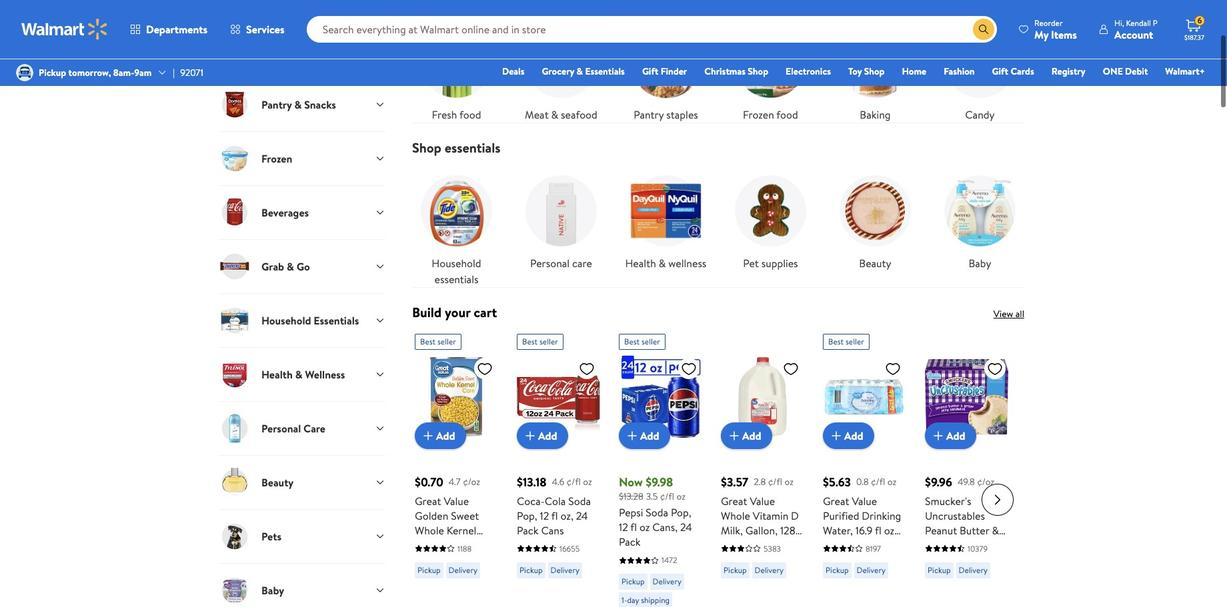 Task type: locate. For each thing, give the bounding box(es) containing it.
1 product group from the left
[[415, 328, 498, 608]]

1-day shipping
[[622, 595, 670, 606]]

butter
[[960, 523, 990, 538]]

& inside the $9.96 49.8 ¢/oz smucker's uncrustables peanut butter & grape jelly sandwich, 20 oz, 10 count (frozen)
[[992, 523, 999, 538]]

household down "grab & go"
[[262, 313, 311, 327]]

& left snacks
[[295, 97, 302, 111]]

2 add to cart image from the left
[[522, 428, 538, 444]]

product group
[[415, 328, 498, 608], [517, 328, 600, 608], [619, 328, 703, 608], [721, 328, 805, 608], [823, 328, 907, 608], [925, 328, 1009, 608]]

0 horizontal spatial pop,
[[517, 508, 538, 523]]

1 vertical spatial oz,
[[989, 552, 1001, 567]]

2 horizontal spatial add to cart image
[[931, 428, 947, 444]]

1 add button from the left
[[415, 422, 466, 449]]

fl right the 16.9
[[875, 523, 882, 538]]

1 vertical spatial baby
[[262, 583, 284, 598]]

gift inside 'link'
[[992, 65, 1009, 78]]

& left go
[[287, 259, 294, 273]]

my
[[1035, 27, 1049, 42]]

0 horizontal spatial ¢/oz
[[463, 475, 480, 488]]

& right 'grocery'
[[577, 65, 583, 78]]

oz inside $13.18 4.6 ¢/fl oz coca-cola soda pop, 12 fl oz, 24 pack cans
[[583, 475, 592, 488]]

add button up 2.8
[[721, 422, 772, 449]]

1 horizontal spatial gift
[[992, 65, 1009, 78]]

list containing fresh food
[[404, 7, 1033, 122]]

add to cart image up $9.96
[[931, 428, 947, 444]]

best seller up coca-cola soda pop, 12 fl oz, 24 pack cans "image"
[[522, 336, 558, 347]]

food for frozen food
[[777, 107, 798, 121]]

1 list from the top
[[404, 7, 1033, 122]]

best down build
[[420, 336, 436, 347]]

list
[[404, 7, 1033, 122], [404, 155, 1033, 287]]

household essentials link
[[412, 166, 501, 287]]

add to cart image up $5.63
[[829, 428, 845, 444]]

1 add to cart image from the left
[[727, 428, 743, 444]]

2 horizontal spatial add to cart image
[[624, 428, 640, 444]]

toy shop link
[[843, 64, 891, 79]]

fl right coca-
[[552, 508, 558, 523]]

add to cart image up $3.57 on the right bottom of page
[[727, 428, 743, 444]]

pantry
[[262, 97, 292, 111], [634, 107, 664, 121]]

1188
[[458, 543, 472, 554]]

4 best seller from the left
[[829, 336, 865, 347]]

add to favorites list, great value golden sweet whole kernel corn, canned corn, 15 oz can image
[[477, 360, 493, 377]]

beverages
[[262, 205, 309, 219]]

add up the 4.7
[[436, 428, 455, 443]]

1 ¢/oz from the left
[[463, 475, 480, 488]]

pantry inside dropdown button
[[262, 97, 292, 111]]

peanut
[[925, 523, 958, 538]]

health inside dropdown button
[[262, 367, 293, 381]]

5 add button from the left
[[823, 422, 874, 449]]

drinking
[[862, 508, 902, 523]]

great for $5.63
[[823, 494, 850, 508]]

value inside $3.57 2.8 ¢/fl oz great value whole vitamin d milk, gallon, 128 fl oz
[[750, 494, 775, 508]]

essentials inside household essentials
[[435, 272, 479, 286]]

3 add to cart image from the left
[[624, 428, 640, 444]]

essentials up your at the left of the page
[[435, 272, 479, 286]]

add to favorites list, great value whole vitamin d milk, gallon, 128 fl oz image
[[783, 360, 799, 377]]

0 horizontal spatial 24
[[576, 508, 588, 523]]

care
[[304, 421, 326, 436]]

value inside $5.63 0.8 ¢/fl oz great value purified drinking water, 16.9 fl oz bottles, 40 count
[[852, 494, 877, 508]]

shop for christmas shop
[[748, 65, 769, 78]]

bottles,
[[823, 538, 859, 552]]

¢/oz inside the $0.70 4.7 ¢/oz great value golden sweet whole kernel corn, canned corn, 15 oz can
[[463, 475, 480, 488]]

oz, up the 16655
[[561, 508, 574, 523]]

best seller for $5.63
[[829, 336, 865, 347]]

$5.63
[[823, 474, 851, 490]]

delivery down the 16655
[[551, 564, 580, 576]]

2 horizontal spatial shop
[[864, 65, 885, 78]]

best seller up pepsi soda pop, 12 fl oz cans, 24 pack image on the bottom
[[624, 336, 660, 347]]

1 horizontal spatial add to cart image
[[522, 428, 538, 444]]

pantry for pantry staples
[[634, 107, 664, 121]]

1 food from the left
[[460, 107, 481, 121]]

24 right cola
[[576, 508, 588, 523]]

great down $5.63
[[823, 494, 850, 508]]

personal for personal care
[[530, 256, 570, 270]]

& left wellness
[[659, 256, 666, 270]]

add to favorites list, great value purified drinking water, 16.9 fl oz bottles, 40 count image
[[885, 360, 901, 377]]

great down $3.57 on the right bottom of page
[[721, 494, 748, 508]]

oz right 15
[[455, 552, 466, 567]]

0 horizontal spatial essentials
[[314, 313, 359, 327]]

2 best from the left
[[522, 336, 538, 347]]

add for $13.18
[[538, 428, 557, 443]]

1 horizontal spatial essentials
[[585, 65, 625, 78]]

add button up $0.70
[[415, 422, 466, 449]]

next slide for product carousel list image
[[982, 484, 1014, 516]]

1 vertical spatial essentials
[[314, 313, 359, 327]]

shipping
[[641, 595, 670, 606]]

build your cart
[[412, 303, 497, 321]]

0 vertical spatial personal
[[530, 256, 570, 270]]

essentials down fresh food
[[445, 138, 501, 156]]

frozen down christmas shop link
[[743, 107, 774, 121]]

delivery for now $9.98
[[653, 576, 682, 587]]

1 horizontal spatial personal
[[530, 256, 570, 270]]

1 horizontal spatial health
[[625, 256, 656, 270]]

1 horizontal spatial 24
[[680, 520, 692, 535]]

|
[[173, 66, 175, 79]]

add up 0.8
[[845, 428, 864, 443]]

product group containing $0.70
[[415, 328, 498, 608]]

¢/fl for $13.18
[[567, 475, 581, 488]]

health & wellness link
[[622, 166, 711, 271]]

0 vertical spatial essentials
[[445, 138, 501, 156]]

0 horizontal spatial baby
[[262, 583, 284, 598]]

4 product group from the left
[[721, 328, 805, 608]]

& right meat at the left of the page
[[551, 107, 559, 121]]

whole inside $3.57 2.8 ¢/fl oz great value whole vitamin d milk, gallon, 128 fl oz
[[721, 508, 751, 523]]

frozen up beverages
[[262, 151, 292, 165]]

personal inside dropdown button
[[262, 421, 301, 436]]

count for $9.96
[[938, 567, 967, 582]]

shop right christmas
[[748, 65, 769, 78]]

great value whole vitamin d milk, gallon, 128 fl oz image
[[721, 355, 805, 438]]

1 vertical spatial essentials
[[435, 272, 479, 286]]

count inside $5.63 0.8 ¢/fl oz great value purified drinking water, 16.9 fl oz bottles, 40 count
[[877, 538, 906, 552]]

20
[[974, 552, 986, 567]]

1 vertical spatial count
[[938, 567, 967, 582]]

add button for $5.63
[[823, 422, 874, 449]]

add button for now
[[619, 422, 670, 449]]

$0.70
[[415, 474, 443, 490]]

6 product group from the left
[[925, 328, 1009, 608]]

beverages button
[[219, 185, 386, 239]]

services button
[[219, 13, 296, 45]]

1 horizontal spatial add to cart image
[[829, 428, 845, 444]]

milk,
[[721, 523, 743, 538]]

0 vertical spatial essentials
[[585, 65, 625, 78]]

12 down $13.28
[[619, 520, 628, 535]]

oz right 0.8
[[888, 475, 897, 488]]

vitamin
[[753, 508, 789, 523]]

0 vertical spatial oz,
[[561, 508, 574, 523]]

add to cart image up $0.70
[[420, 428, 436, 444]]

12 down $13.18
[[540, 508, 549, 523]]

value down 2.8
[[750, 494, 775, 508]]

seller up great value purified drinking water, 16.9 fl oz bottles, 40 count image on the bottom right
[[846, 336, 865, 347]]

great inside $5.63 0.8 ¢/fl oz great value purified drinking water, 16.9 fl oz bottles, 40 count
[[823, 494, 850, 508]]

value inside the $0.70 4.7 ¢/oz great value golden sweet whole kernel corn, canned corn, 15 oz can
[[444, 494, 469, 508]]

3 product group from the left
[[619, 328, 703, 608]]

2 horizontal spatial value
[[852, 494, 877, 508]]

great value golden sweet whole kernel corn, canned corn, 15 oz can image
[[415, 355, 498, 438]]

best up great value purified drinking water, 16.9 fl oz bottles, 40 count image on the bottom right
[[829, 336, 844, 347]]

fl left gallon,
[[721, 538, 728, 552]]

oz, inside the $9.96 49.8 ¢/oz smucker's uncrustables peanut butter & grape jelly sandwich, 20 oz, 10 count (frozen)
[[989, 552, 1001, 567]]

value for $3.57
[[750, 494, 775, 508]]

coca-cola soda pop, 12 fl oz, 24 pack cans image
[[517, 355, 600, 438]]

hi,
[[1115, 17, 1125, 28]]

1 horizontal spatial shop
[[748, 65, 769, 78]]

essentials right 'grocery'
[[585, 65, 625, 78]]

2 horizontal spatial great
[[823, 494, 850, 508]]

add for $5.63
[[845, 428, 864, 443]]

¢/fl right 4.6
[[567, 475, 581, 488]]

pet
[[743, 256, 759, 270]]

1 great from the left
[[415, 494, 441, 508]]

best up coca-cola soda pop, 12 fl oz, 24 pack cans "image"
[[522, 336, 538, 347]]

add button up now
[[619, 422, 670, 449]]

1 vertical spatial list
[[404, 155, 1033, 287]]

0 horizontal spatial oz,
[[561, 508, 574, 523]]

fl inside now $9.98 $13.28 3.5 ¢/fl oz pepsi soda pop, 12 fl oz cans, 24 pack
[[631, 520, 637, 535]]

0 vertical spatial baby
[[969, 256, 992, 270]]

2 best seller from the left
[[522, 336, 558, 347]]

add up $9.98
[[640, 428, 660, 443]]

great inside the $0.70 4.7 ¢/oz great value golden sweet whole kernel corn, canned corn, 15 oz can
[[415, 494, 441, 508]]

best seller up great value purified drinking water, 16.9 fl oz bottles, 40 count image on the bottom right
[[829, 336, 865, 347]]

2 list from the top
[[404, 155, 1033, 287]]

1 horizontal spatial value
[[750, 494, 775, 508]]

add to favorites list, smucker's uncrustables peanut butter & grape jelly sandwich, 20 oz, 10 count (frozen) image
[[987, 360, 1003, 377]]

& inside 'dropdown button'
[[287, 259, 294, 273]]

whole down $3.57 on the right bottom of page
[[721, 508, 751, 523]]

5 add from the left
[[845, 428, 864, 443]]

soda down 3.5
[[646, 505, 669, 520]]

pack down pepsi
[[619, 535, 641, 549]]

personal left care
[[262, 421, 301, 436]]

0 horizontal spatial value
[[444, 494, 469, 508]]

view all link
[[994, 307, 1025, 320]]

2 add button from the left
[[517, 422, 568, 449]]

great inside $3.57 2.8 ¢/fl oz great value whole vitamin d milk, gallon, 128 fl oz
[[721, 494, 748, 508]]

1 horizontal spatial pantry
[[634, 107, 664, 121]]

2 gift from the left
[[992, 65, 1009, 78]]

3 best from the left
[[624, 336, 640, 347]]

pantry for pantry & snacks
[[262, 97, 292, 111]]

3 best seller from the left
[[624, 336, 660, 347]]

household inside household essentials dropdown button
[[262, 313, 311, 327]]

gift finder link
[[636, 64, 693, 79]]

value down the 4.7
[[444, 494, 469, 508]]

0 vertical spatial count
[[877, 538, 906, 552]]

4 best from the left
[[829, 336, 844, 347]]

$13.28
[[619, 490, 644, 503]]

grape
[[925, 538, 954, 552]]

1 horizontal spatial great
[[721, 494, 748, 508]]

0 horizontal spatial pack
[[517, 523, 539, 538]]

1 horizontal spatial soda
[[646, 505, 669, 520]]

frozen food link
[[727, 17, 815, 122]]

0 vertical spatial health
[[625, 256, 656, 270]]

shop inside "link"
[[864, 65, 885, 78]]

delivery down 10379
[[959, 564, 988, 576]]

personal inside list
[[530, 256, 570, 270]]

0 vertical spatial list
[[404, 7, 1033, 122]]

add button for $13.18
[[517, 422, 568, 449]]

essentials up wellness in the bottom of the page
[[314, 313, 359, 327]]

1 best seller from the left
[[420, 336, 456, 347]]

¢/oz inside the $9.96 49.8 ¢/oz smucker's uncrustables peanut butter & grape jelly sandwich, 20 oz, 10 count (frozen)
[[978, 475, 995, 488]]

1 horizontal spatial whole
[[721, 508, 751, 523]]

49.8
[[958, 475, 975, 488]]

0 horizontal spatial count
[[877, 538, 906, 552]]

best seller for $0.70
[[420, 336, 456, 347]]

4.6
[[552, 475, 565, 488]]

¢/fl for $5.63
[[871, 475, 886, 488]]

$3.57 2.8 ¢/fl oz great value whole vitamin d milk, gallon, 128 fl oz
[[721, 474, 799, 552]]

best seller
[[420, 336, 456, 347], [522, 336, 558, 347], [624, 336, 660, 347], [829, 336, 865, 347]]

personal left the care
[[530, 256, 570, 270]]

grocery
[[542, 65, 575, 78]]

0 horizontal spatial personal
[[262, 421, 301, 436]]

3 add from the left
[[640, 428, 660, 443]]

build
[[412, 303, 442, 321]]

wellness
[[305, 367, 345, 381]]

count inside the $9.96 49.8 ¢/oz smucker's uncrustables peanut butter & grape jelly sandwich, 20 oz, 10 count (frozen)
[[938, 567, 967, 582]]

& left wellness in the bottom of the page
[[295, 367, 303, 381]]

add to cart image up now
[[624, 428, 640, 444]]

1 value from the left
[[444, 494, 469, 508]]

whole left the kernel
[[415, 523, 444, 538]]

household up your at the left of the page
[[432, 256, 481, 270]]

health for health & wellness
[[262, 367, 293, 381]]

delivery down 1472
[[653, 576, 682, 587]]

oz right $9.98
[[677, 490, 686, 503]]

5 product group from the left
[[823, 328, 907, 608]]

cart
[[474, 303, 497, 321]]

shop for toy shop
[[864, 65, 885, 78]]

food for fresh food
[[460, 107, 481, 121]]

0 horizontal spatial whole
[[415, 523, 444, 538]]

beauty inside list
[[859, 256, 892, 270]]

0 horizontal spatial 12
[[540, 508, 549, 523]]

add to cart image for $3.57
[[727, 428, 743, 444]]

1 horizontal spatial pop,
[[671, 505, 692, 520]]

gift left finder
[[642, 65, 659, 78]]

grab & go button
[[219, 239, 386, 293]]

add for $0.70
[[436, 428, 455, 443]]

1 horizontal spatial ¢/oz
[[978, 475, 995, 488]]

1 horizontal spatial baby
[[969, 256, 992, 270]]

¢/fl right 2.8
[[768, 475, 783, 488]]

1 vertical spatial health
[[262, 367, 293, 381]]

grab
[[262, 259, 284, 273]]

oz left cans,
[[640, 520, 650, 535]]

$9.98
[[646, 474, 673, 490]]

oz,
[[561, 508, 574, 523], [989, 552, 1001, 567]]

¢/fl inside $3.57 2.8 ¢/fl oz great value whole vitamin d milk, gallon, 128 fl oz
[[768, 475, 783, 488]]

add to cart image
[[420, 428, 436, 444], [522, 428, 538, 444], [624, 428, 640, 444]]

3 great from the left
[[823, 494, 850, 508]]

3.5
[[646, 490, 658, 503]]

3 value from the left
[[852, 494, 877, 508]]

1 seller from the left
[[438, 336, 456, 347]]

registry
[[1052, 65, 1086, 78]]

0 vertical spatial household
[[432, 256, 481, 270]]

fl down $13.28
[[631, 520, 637, 535]]

2 ¢/oz from the left
[[978, 475, 995, 488]]

count right the 40
[[877, 538, 906, 552]]

food
[[460, 107, 481, 121], [777, 107, 798, 121]]

0 vertical spatial beauty
[[859, 256, 892, 270]]

add button up $9.96
[[925, 422, 976, 449]]

1 vertical spatial personal
[[262, 421, 301, 436]]

fresh food
[[432, 107, 481, 121]]

1 horizontal spatial oz,
[[989, 552, 1001, 567]]

add up 4.6
[[538, 428, 557, 443]]

0 horizontal spatial health
[[262, 367, 293, 381]]

add to cart image
[[727, 428, 743, 444], [829, 428, 845, 444], [931, 428, 947, 444]]

pickup down bottles,
[[826, 564, 849, 576]]

add button up $13.18
[[517, 422, 568, 449]]

best for $0.70
[[420, 336, 436, 347]]

health left wellness
[[625, 256, 656, 270]]

1 horizontal spatial household
[[432, 256, 481, 270]]

delivery down 8197
[[857, 564, 886, 576]]

¢/fl right 3.5
[[660, 490, 675, 503]]

0 horizontal spatial add to cart image
[[727, 428, 743, 444]]

3 add button from the left
[[619, 422, 670, 449]]

seafood
[[561, 107, 598, 121]]

0 horizontal spatial soda
[[569, 494, 591, 508]]

2 product group from the left
[[517, 328, 600, 608]]

& for go
[[287, 259, 294, 273]]

1 horizontal spatial 12
[[619, 520, 628, 535]]

1 horizontal spatial beauty
[[859, 256, 892, 270]]

finder
[[661, 65, 687, 78]]

oz
[[583, 475, 592, 488], [785, 475, 794, 488], [888, 475, 897, 488], [677, 490, 686, 503], [640, 520, 650, 535], [884, 523, 895, 538], [730, 538, 741, 552], [455, 552, 466, 567]]

best for $5.63
[[829, 336, 844, 347]]

 image
[[16, 64, 33, 81]]

0 horizontal spatial add to cart image
[[420, 428, 436, 444]]

1 horizontal spatial count
[[938, 567, 967, 582]]

great for $3.57
[[721, 494, 748, 508]]

health left wellness in the bottom of the page
[[262, 367, 293, 381]]

1 vertical spatial household
[[262, 313, 311, 327]]

2 seller from the left
[[540, 336, 558, 347]]

baby inside dropdown button
[[262, 583, 284, 598]]

care
[[572, 256, 592, 270]]

gift left the cards
[[992, 65, 1009, 78]]

1 vertical spatial beauty
[[262, 475, 294, 490]]

household
[[432, 256, 481, 270], [262, 313, 311, 327]]

¢/fl inside $13.18 4.6 ¢/fl oz coca-cola soda pop, 12 fl oz, 24 pack cans
[[567, 475, 581, 488]]

1 add to cart image from the left
[[420, 428, 436, 444]]

1 gift from the left
[[642, 65, 659, 78]]

1 horizontal spatial frozen
[[743, 107, 774, 121]]

pop, left cans
[[517, 508, 538, 523]]

add to cart image for $0.70
[[420, 428, 436, 444]]

beauty
[[859, 256, 892, 270], [262, 475, 294, 490]]

product group containing $9.96
[[925, 328, 1009, 608]]

frozen for frozen
[[262, 151, 292, 165]]

view
[[994, 307, 1014, 320]]

0.8
[[857, 475, 869, 488]]

purified
[[823, 508, 860, 523]]

baby inside list
[[969, 256, 992, 270]]

0 horizontal spatial frozen
[[262, 151, 292, 165]]

¢/fl right 0.8
[[871, 475, 886, 488]]

3 add to cart image from the left
[[931, 428, 947, 444]]

day
[[627, 595, 639, 606]]

¢/oz right the 4.7
[[463, 475, 480, 488]]

delivery down 1188
[[449, 564, 478, 576]]

| 92071
[[173, 66, 203, 79]]

add to favorites list, pepsi soda pop, 12 fl oz cans, 24 pack image
[[681, 360, 697, 377]]

¢/fl inside $5.63 0.8 ¢/fl oz great value purified drinking water, 16.9 fl oz bottles, 40 count
[[871, 475, 886, 488]]

best seller down build
[[420, 336, 456, 347]]

seller down build your cart
[[438, 336, 456, 347]]

beauty inside dropdown button
[[262, 475, 294, 490]]

personal
[[530, 256, 570, 270], [262, 421, 301, 436]]

1 vertical spatial frozen
[[262, 151, 292, 165]]

6
[[1198, 15, 1202, 26]]

2 food from the left
[[777, 107, 798, 121]]

0 horizontal spatial household
[[262, 313, 311, 327]]

health inside list
[[625, 256, 656, 270]]

0 horizontal spatial pantry
[[262, 97, 292, 111]]

pack inside now $9.98 $13.28 3.5 ¢/fl oz pepsi soda pop, 12 fl oz cans, 24 pack
[[619, 535, 641, 549]]

pets
[[262, 529, 282, 544]]

food down electronics
[[777, 107, 798, 121]]

shop right toy
[[864, 65, 885, 78]]

walmart image
[[21, 19, 108, 40]]

shop down the fresh
[[412, 138, 442, 156]]

grocery & essentials
[[542, 65, 625, 78]]

add button for $0.70
[[415, 422, 466, 449]]

value
[[444, 494, 469, 508], [750, 494, 775, 508], [852, 494, 877, 508]]

pack inside $13.18 4.6 ¢/fl oz coca-cola soda pop, 12 fl oz, 24 pack cans
[[517, 523, 539, 538]]

oz right 2.8
[[785, 475, 794, 488]]

delivery for $5.63
[[857, 564, 886, 576]]

24 right cans,
[[680, 520, 692, 535]]

0 horizontal spatial gift
[[642, 65, 659, 78]]

health for health & wellness
[[625, 256, 656, 270]]

9am
[[134, 66, 152, 79]]

¢/oz right 49.8
[[978, 475, 995, 488]]

household inside household essentials link
[[432, 256, 481, 270]]

1 best from the left
[[420, 336, 436, 347]]

delivery
[[449, 564, 478, 576], [551, 564, 580, 576], [755, 564, 784, 576], [857, 564, 886, 576], [959, 564, 988, 576], [653, 576, 682, 587]]

add up 2.8
[[743, 428, 762, 443]]

1 horizontal spatial pack
[[619, 535, 641, 549]]

list containing household essentials
[[404, 155, 1033, 287]]

0 horizontal spatial great
[[415, 494, 441, 508]]

soda right cola
[[569, 494, 591, 508]]

¢/fl
[[567, 475, 581, 488], [768, 475, 783, 488], [871, 475, 886, 488], [660, 490, 675, 503]]

4 add from the left
[[743, 428, 762, 443]]

fashion
[[944, 65, 975, 78]]

0 vertical spatial frozen
[[743, 107, 774, 121]]

1 add from the left
[[436, 428, 455, 443]]

tomorrow,
[[68, 66, 111, 79]]

seller for $13.18
[[540, 336, 558, 347]]

add button
[[415, 422, 466, 449], [517, 422, 568, 449], [619, 422, 670, 449], [721, 422, 772, 449], [823, 422, 874, 449], [925, 422, 976, 449]]

2 value from the left
[[750, 494, 775, 508]]

deals link
[[496, 64, 531, 79]]

add to cart image up $13.18
[[522, 428, 538, 444]]

add button up $5.63
[[823, 422, 874, 449]]

seller up coca-cola soda pop, 12 fl oz, 24 pack cans "image"
[[540, 336, 558, 347]]

value down 0.8
[[852, 494, 877, 508]]

12 inside $13.18 4.6 ¢/fl oz coca-cola soda pop, 12 fl oz, 24 pack cans
[[540, 508, 549, 523]]

2 add from the left
[[538, 428, 557, 443]]

1 horizontal spatial food
[[777, 107, 798, 121]]

best up pepsi soda pop, 12 fl oz cans, 24 pack image on the bottom
[[624, 336, 640, 347]]

household for household essentials
[[262, 313, 311, 327]]

pantry & snacks
[[262, 97, 336, 111]]

frozen inside list
[[743, 107, 774, 121]]

0 horizontal spatial food
[[460, 107, 481, 121]]

4 seller from the left
[[846, 336, 865, 347]]

$0.70 4.7 ¢/oz great value golden sweet whole kernel corn, canned corn, 15 oz can
[[415, 474, 486, 567]]

frozen inside dropdown button
[[262, 151, 292, 165]]

0 horizontal spatial beauty
[[262, 475, 294, 490]]

6 add button from the left
[[925, 422, 976, 449]]

3 seller from the left
[[642, 336, 660, 347]]

oz, right 20 at bottom
[[989, 552, 1001, 567]]

& right butter
[[992, 523, 999, 538]]

&
[[577, 65, 583, 78], [295, 97, 302, 111], [551, 107, 559, 121], [659, 256, 666, 270], [287, 259, 294, 273], [295, 367, 303, 381], [992, 523, 999, 538]]

soda inside $13.18 4.6 ¢/fl oz coca-cola soda pop, 12 fl oz, 24 pack cans
[[569, 494, 591, 508]]

2 great from the left
[[721, 494, 748, 508]]

personal care
[[530, 256, 592, 270]]



Task type: describe. For each thing, give the bounding box(es) containing it.
add for now
[[640, 428, 660, 443]]

cans,
[[653, 520, 678, 535]]

product group containing $3.57
[[721, 328, 805, 608]]

0 horizontal spatial shop
[[412, 138, 442, 156]]

baking link
[[831, 17, 920, 122]]

personal for personal care
[[262, 421, 301, 436]]

add to cart image for $13.18
[[522, 428, 538, 444]]

best for $13.18
[[522, 336, 538, 347]]

water,
[[823, 523, 853, 538]]

(frozen)
[[969, 567, 1007, 582]]

household essentials
[[262, 313, 359, 327]]

seller for now
[[642, 336, 660, 347]]

gift finder
[[642, 65, 687, 78]]

baby for "baby" dropdown button
[[262, 583, 284, 598]]

pickup left 15
[[418, 564, 441, 576]]

smucker's uncrustables peanut butter & grape jelly sandwich, 20 oz, 10 count (frozen) image
[[925, 355, 1009, 438]]

& for wellness
[[659, 256, 666, 270]]

add to cart image for $9.96
[[931, 428, 947, 444]]

$3.57
[[721, 474, 749, 490]]

6 add from the left
[[947, 428, 966, 443]]

view all
[[994, 307, 1025, 320]]

$13.18
[[517, 474, 547, 490]]

sweet
[[451, 508, 479, 523]]

product group containing now $9.98
[[619, 328, 703, 608]]

oz left gallon,
[[730, 538, 741, 552]]

delivery for $0.70
[[449, 564, 478, 576]]

& for essentials
[[577, 65, 583, 78]]

value for $5.63
[[852, 494, 877, 508]]

$9.96
[[925, 474, 953, 490]]

add to favorites list, coca-cola soda pop, 12 fl oz, 24 pack cans image
[[579, 360, 595, 377]]

fl inside $13.18 4.6 ¢/fl oz coca-cola soda pop, 12 fl oz, 24 pack cans
[[552, 508, 558, 523]]

8197
[[866, 543, 881, 554]]

cans
[[541, 523, 564, 538]]

baby link
[[936, 166, 1025, 271]]

seller for $0.70
[[438, 336, 456, 347]]

16655
[[560, 543, 580, 554]]

go
[[297, 259, 310, 273]]

1472
[[662, 555, 677, 566]]

Walmart Site-Wide search field
[[307, 16, 997, 43]]

pickup up day
[[622, 576, 645, 587]]

$5.63 0.8 ¢/fl oz great value purified drinking water, 16.9 fl oz bottles, 40 count
[[823, 474, 906, 552]]

& for seafood
[[551, 107, 559, 121]]

4.7
[[449, 475, 461, 488]]

health & wellness
[[625, 256, 707, 270]]

kernel
[[447, 523, 477, 538]]

$187.37
[[1185, 33, 1205, 42]]

best seller for now
[[624, 336, 660, 347]]

golden
[[415, 508, 449, 523]]

gift cards
[[992, 65, 1035, 78]]

oz right the 16.9
[[884, 523, 895, 538]]

pantry staples link
[[622, 17, 711, 122]]

pets button
[[219, 509, 386, 563]]

health & wellness button
[[219, 347, 386, 401]]

coca-
[[517, 494, 545, 508]]

gift cards link
[[986, 64, 1041, 79]]

meat & seafood link
[[517, 17, 606, 122]]

debit
[[1126, 65, 1148, 78]]

pickup left tomorrow,
[[39, 66, 66, 79]]

add to cart image for now
[[624, 428, 640, 444]]

registry link
[[1046, 64, 1092, 79]]

canned
[[443, 538, 479, 552]]

1-
[[622, 595, 627, 606]]

essentials for household essentials
[[435, 272, 479, 286]]

128
[[781, 523, 796, 538]]

toy shop
[[849, 65, 885, 78]]

best for now
[[624, 336, 640, 347]]

fl inside $5.63 0.8 ¢/fl oz great value purified drinking water, 16.9 fl oz bottles, 40 count
[[875, 523, 882, 538]]

smucker's
[[925, 494, 972, 508]]

12 inside now $9.98 $13.28 3.5 ¢/fl oz pepsi soda pop, 12 fl oz cans, 24 pack
[[619, 520, 628, 535]]

product group containing $5.63
[[823, 328, 907, 608]]

electronics link
[[780, 64, 837, 79]]

1 corn, from the top
[[415, 538, 441, 552]]

delivery down 5383
[[755, 564, 784, 576]]

whole inside the $0.70 4.7 ¢/oz great value golden sweet whole kernel corn, canned corn, 15 oz can
[[415, 523, 444, 538]]

4 add button from the left
[[721, 422, 772, 449]]

count for $5.63
[[877, 538, 906, 552]]

departments button
[[119, 13, 219, 45]]

pickup down cans
[[520, 564, 543, 576]]

services
[[246, 22, 285, 37]]

pet supplies link
[[727, 166, 815, 271]]

walmart+ link
[[1160, 64, 1212, 79]]

home link
[[896, 64, 933, 79]]

household essentials button
[[219, 293, 386, 347]]

meat
[[525, 107, 549, 121]]

sandwich,
[[925, 552, 971, 567]]

beauty for the beauty link
[[859, 256, 892, 270]]

d
[[791, 508, 799, 523]]

wellness
[[669, 256, 707, 270]]

24 inside now $9.98 $13.28 3.5 ¢/fl oz pepsi soda pop, 12 fl oz cans, 24 pack
[[680, 520, 692, 535]]

account
[[1115, 27, 1154, 42]]

deals
[[502, 65, 525, 78]]

pickup down milk,
[[724, 564, 747, 576]]

soda inside now $9.98 $13.28 3.5 ¢/fl oz pepsi soda pop, 12 fl oz cans, 24 pack
[[646, 505, 669, 520]]

15
[[443, 552, 453, 567]]

frozen button
[[219, 131, 386, 185]]

pantry staples
[[634, 107, 698, 121]]

frozen for frozen food
[[743, 107, 774, 121]]

¢/oz for $0.70
[[463, 475, 480, 488]]

fresh food link
[[412, 17, 501, 122]]

pickup down grape
[[928, 564, 951, 576]]

6 $187.37
[[1185, 15, 1205, 42]]

health & wellness
[[262, 367, 345, 381]]

household essentials
[[432, 256, 481, 286]]

candy
[[966, 107, 995, 121]]

reorder my items
[[1035, 17, 1077, 42]]

gift for gift finder
[[642, 65, 659, 78]]

& for wellness
[[295, 367, 303, 381]]

fresh
[[432, 107, 457, 121]]

5383
[[764, 543, 781, 554]]

baby for baby link
[[969, 256, 992, 270]]

toy
[[849, 65, 862, 78]]

shop essentials
[[412, 138, 501, 156]]

& for snacks
[[295, 97, 302, 111]]

p
[[1153, 17, 1158, 28]]

departments
[[146, 22, 208, 37]]

pop, inside $13.18 4.6 ¢/fl oz coca-cola soda pop, 12 fl oz, 24 pack cans
[[517, 508, 538, 523]]

8am-
[[113, 66, 134, 79]]

christmas
[[705, 65, 746, 78]]

seller for $5.63
[[846, 336, 865, 347]]

¢/oz for $9.96
[[978, 475, 995, 488]]

delivery for $13.18
[[551, 564, 580, 576]]

great value purified drinking water, 16.9 fl oz bottles, 40 count image
[[823, 355, 907, 438]]

hi, kendall p account
[[1115, 17, 1158, 42]]

beauty for beauty dropdown button
[[262, 475, 294, 490]]

pickup tomorrow, 8am-9am
[[39, 66, 152, 79]]

meat & seafood
[[525, 107, 598, 121]]

baby button
[[219, 563, 386, 608]]

fl inside $3.57 2.8 ¢/fl oz great value whole vitamin d milk, gallon, 128 fl oz
[[721, 538, 728, 552]]

pepsi soda pop, 12 fl oz cans, 24 pack image
[[619, 355, 703, 438]]

¢/fl for $3.57
[[768, 475, 783, 488]]

pepsi
[[619, 505, 643, 520]]

Search search field
[[307, 16, 997, 43]]

oz inside the $0.70 4.7 ¢/oz great value golden sweet whole kernel corn, canned corn, 15 oz can
[[455, 552, 466, 567]]

pop, inside now $9.98 $13.28 3.5 ¢/fl oz pepsi soda pop, 12 fl oz cans, 24 pack
[[671, 505, 692, 520]]

personal care
[[262, 421, 326, 436]]

$9.96 49.8 ¢/oz smucker's uncrustables peanut butter & grape jelly sandwich, 20 oz, 10 count (frozen)
[[925, 474, 1007, 582]]

2 add to cart image from the left
[[829, 428, 845, 444]]

jelly
[[956, 538, 976, 552]]

best seller for $13.18
[[522, 336, 558, 347]]

24 inside $13.18 4.6 ¢/fl oz coca-cola soda pop, 12 fl oz, 24 pack cans
[[576, 508, 588, 523]]

one debit link
[[1097, 64, 1154, 79]]

¢/fl inside now $9.98 $13.28 3.5 ¢/fl oz pepsi soda pop, 12 fl oz cans, 24 pack
[[660, 490, 675, 503]]

search icon image
[[979, 24, 989, 35]]

oz, inside $13.18 4.6 ¢/fl oz coca-cola soda pop, 12 fl oz, 24 pack cans
[[561, 508, 574, 523]]

essentials inside dropdown button
[[314, 313, 359, 327]]

pet supplies
[[743, 256, 798, 270]]

fashion link
[[938, 64, 981, 79]]

now $9.98 $13.28 3.5 ¢/fl oz pepsi soda pop, 12 fl oz cans, 24 pack
[[619, 474, 692, 549]]

gift for gift cards
[[992, 65, 1009, 78]]

2 corn, from the top
[[415, 552, 441, 567]]

essentials for shop essentials
[[445, 138, 501, 156]]

$13.18 4.6 ¢/fl oz coca-cola soda pop, 12 fl oz, 24 pack cans
[[517, 474, 592, 538]]

product group containing $13.18
[[517, 328, 600, 608]]

household for household essentials
[[432, 256, 481, 270]]



Task type: vqa. For each thing, say whether or not it's contained in the screenshot.
Save With related to 49
no



